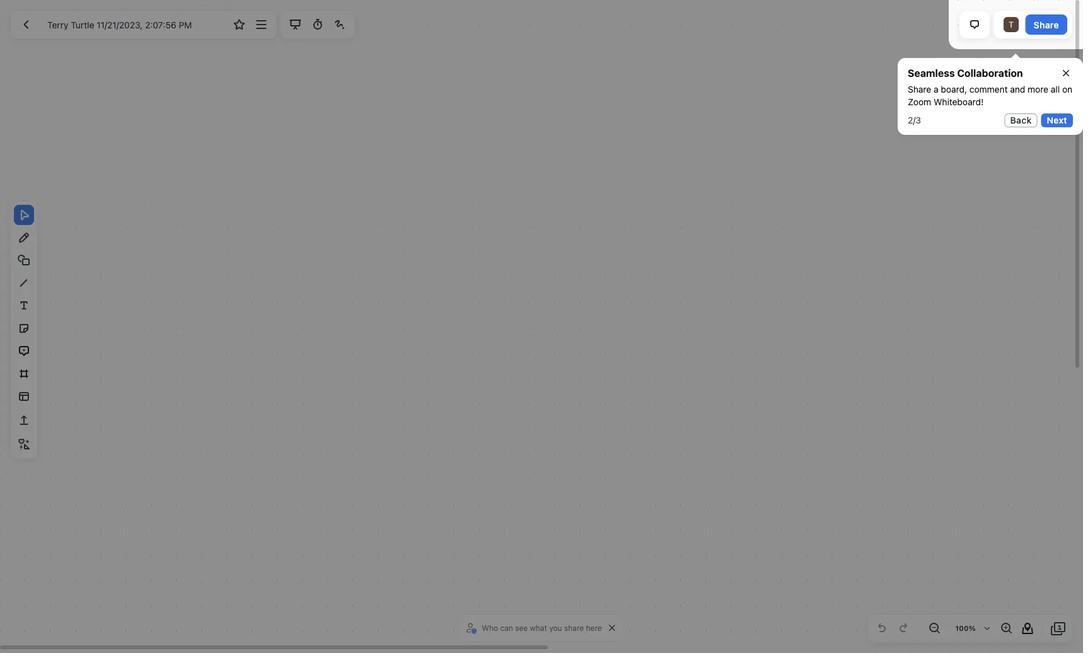Task type: describe. For each thing, give the bounding box(es) containing it.
100
[[956, 625, 970, 633]]

zoom
[[909, 97, 932, 107]]

%
[[970, 625, 977, 633]]

star this whiteboard image
[[232, 17, 247, 32]]

share button
[[1026, 15, 1068, 35]]

share for share
[[1035, 19, 1060, 30]]

all
[[1052, 84, 1061, 95]]

next button
[[1042, 114, 1074, 127]]

on
[[1063, 84, 1073, 95]]

templates image
[[16, 389, 32, 404]]

timer image
[[310, 17, 325, 32]]

seamless
[[909, 67, 956, 79]]

2 / 3
[[909, 115, 922, 126]]

next
[[1048, 115, 1068, 126]]

collaboration
[[958, 67, 1024, 79]]

seamless collaboration
[[909, 67, 1024, 79]]

whiteboard!
[[934, 97, 984, 107]]

Document name text field
[[38, 15, 227, 35]]

zoom out image
[[927, 621, 943, 637]]

what
[[530, 624, 548, 633]]

zoom in image
[[999, 621, 1015, 637]]



Task type: vqa. For each thing, say whether or not it's contained in the screenshot.
Whiteboard!
yes



Task type: locate. For each thing, give the bounding box(es) containing it.
more tools image
[[16, 437, 32, 452]]

comment panel image
[[968, 17, 983, 32]]

100 %
[[956, 625, 977, 633]]

comment
[[970, 84, 1009, 95]]

seamless collaboration element
[[909, 66, 1024, 81]]

share inside 'button'
[[1035, 19, 1060, 30]]

can
[[501, 624, 513, 633]]

see
[[516, 624, 528, 633]]

1 vertical spatial share
[[909, 84, 932, 95]]

more options image
[[254, 17, 269, 32]]

present image
[[288, 17, 303, 32]]

seamless collaboration tooltip
[[898, 49, 1084, 135]]

upload pdfs and images image
[[16, 413, 32, 428]]

share inside share a board, comment and more all on zoom whiteboard!
[[909, 84, 932, 95]]

you
[[550, 624, 563, 633]]

3
[[916, 115, 922, 126]]

share
[[565, 624, 584, 633]]

laser image
[[332, 17, 348, 32]]

here
[[586, 624, 602, 633]]

and
[[1011, 84, 1026, 95]]

1 horizontal spatial share
[[1035, 19, 1060, 30]]

0 vertical spatial share
[[1035, 19, 1060, 30]]

share
[[1035, 19, 1060, 30], [909, 84, 932, 95]]

who
[[482, 624, 498, 633]]

who can see what you share here button
[[465, 619, 606, 638]]

dashboard image
[[18, 17, 33, 32]]

/
[[914, 115, 916, 126]]

back button
[[1005, 114, 1038, 127]]

share a board, comment and more all on zoom whiteboard!
[[909, 84, 1073, 107]]

more
[[1028, 84, 1049, 95]]

board,
[[942, 84, 968, 95]]

back
[[1011, 115, 1033, 126]]

share for share a board, comment and more all on zoom whiteboard!
[[909, 84, 932, 95]]

2
[[909, 115, 914, 126]]

a
[[934, 84, 939, 95]]

who can see what you share here
[[482, 624, 602, 633]]

share a board, comment and more all on zoom whiteboard! element
[[909, 83, 1074, 109]]

pages image
[[1052, 621, 1067, 637]]

0 horizontal spatial share
[[909, 84, 932, 95]]



